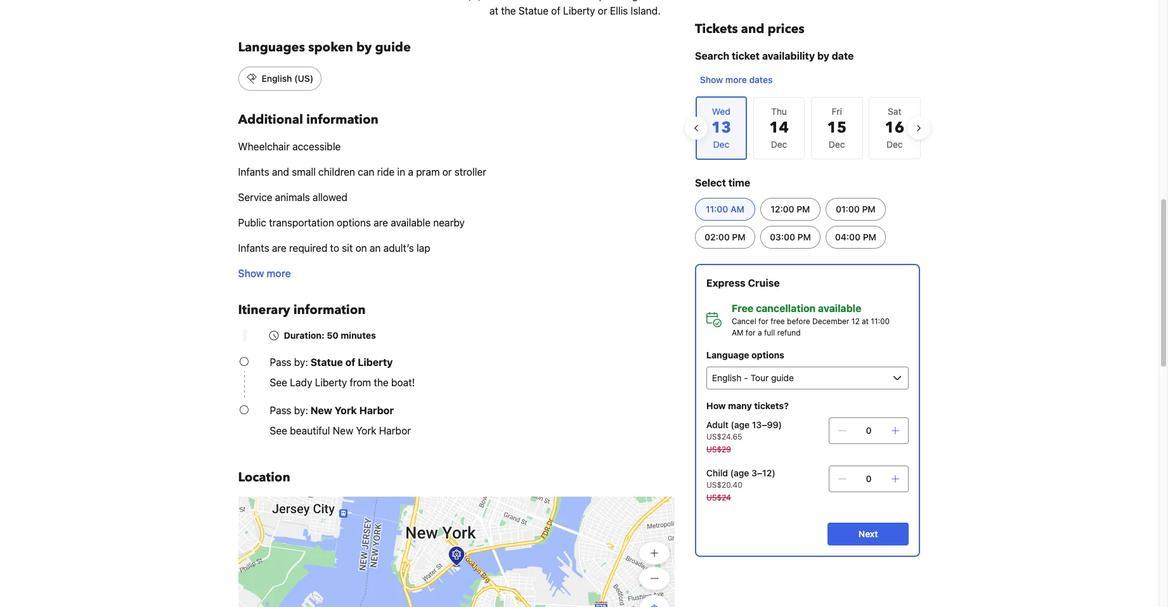 Task type: describe. For each thing, give the bounding box(es) containing it.
tickets?
[[755, 400, 790, 411]]

0 horizontal spatial liberty
[[315, 377, 347, 388]]

of inside this cruise does not let passengers off at the statue of liberty or ellis island.
[[552, 5, 561, 16]]

select
[[696, 177, 727, 188]]

ticket
[[733, 50, 761, 62]]

pm for 02:00 pm
[[733, 232, 746, 242]]

on
[[356, 242, 367, 254]]

languages spoken by guide
[[238, 39, 411, 56]]

how many tickets?
[[707, 400, 790, 411]]

infants are required to sit on an adult's lap
[[238, 242, 431, 254]]

an
[[370, 242, 381, 254]]

not
[[568, 0, 583, 1]]

1 vertical spatial of
[[346, 357, 356, 368]]

at inside free cancellation available cancel for free before december 12 at 11:00 am for a full refund
[[863, 317, 870, 326]]

show for show more dates
[[701, 74, 724, 85]]

public
[[238, 217, 266, 228]]

cruise
[[512, 0, 540, 1]]

more for show more dates
[[726, 74, 748, 85]]

15
[[828, 117, 847, 138]]

this
[[490, 0, 509, 1]]

see for see beautiful new york harbor
[[270, 425, 287, 437]]

service animals allowed
[[238, 192, 348, 203]]

1 horizontal spatial are
[[374, 217, 388, 228]]

express cruise
[[707, 277, 781, 289]]

0 for child (age 3–12)
[[867, 473, 872, 484]]

(us)
[[294, 73, 314, 84]]

04:00
[[836, 232, 861, 242]]

a inside free cancellation available cancel for free before december 12 at 11:00 am for a full refund
[[759, 328, 763, 338]]

york for by:
[[335, 405, 357, 416]]

allowed
[[313, 192, 348, 203]]

before
[[788, 317, 811, 326]]

language
[[707, 350, 750, 360]]

cancellation
[[757, 303, 816, 314]]

next button
[[829, 523, 910, 546]]

03:00
[[771, 232, 796, 242]]

16
[[885, 117, 905, 138]]

harbor for see beautiful new york harbor
[[379, 425, 411, 437]]

location
[[238, 469, 290, 486]]

1 vertical spatial for
[[746, 328, 756, 338]]

york for beautiful
[[356, 425, 377, 437]]

from
[[350, 377, 371, 388]]

additional
[[238, 111, 303, 128]]

and for infants
[[272, 166, 289, 178]]

see beautiful new york harbor
[[270, 425, 411, 437]]

ellis
[[610, 5, 628, 16]]

refund
[[778, 328, 802, 338]]

us$20.40
[[707, 480, 743, 490]]

can
[[358, 166, 375, 178]]

02:00
[[705, 232, 731, 242]]

guide
[[375, 39, 411, 56]]

wheelchair accessible
[[238, 141, 341, 152]]

us$29
[[707, 445, 732, 454]]

0 horizontal spatial available
[[391, 217, 431, 228]]

language options
[[707, 350, 785, 360]]

itinerary information
[[238, 301, 366, 319]]

(age for 3–12)
[[731, 468, 750, 478]]

free
[[732, 303, 754, 314]]

dec for 14
[[771, 139, 788, 150]]

let
[[585, 0, 597, 1]]

0 for adult (age 13–99)
[[867, 425, 872, 436]]

infants and small children can ride in a pram or stroller
[[238, 166, 487, 178]]

by: for new york harbor
[[294, 405, 308, 416]]

show more
[[238, 268, 291, 279]]

child
[[707, 468, 729, 478]]

new for by:
[[311, 405, 332, 416]]

free
[[771, 317, 786, 326]]

child (age 3–12) us$20.40
[[707, 468, 776, 490]]

available inside free cancellation available cancel for free before december 12 at 11:00 am for a full refund
[[819, 303, 862, 314]]

sat 16 dec
[[885, 106, 905, 150]]

pm for 04:00 pm
[[864, 232, 877, 242]]

duration: 50 minutes
[[284, 330, 376, 341]]

thu 14 dec
[[770, 106, 789, 150]]

02:00 pm
[[705, 232, 746, 242]]

additional information
[[238, 111, 379, 128]]

pram
[[416, 166, 440, 178]]

pass for pass by: statue of liberty
[[270, 357, 292, 368]]

01:00 pm
[[837, 204, 876, 214]]

select time
[[696, 177, 751, 188]]

am inside free cancellation available cancel for free before december 12 at 11:00 am for a full refund
[[732, 328, 744, 338]]

required
[[289, 242, 328, 254]]

children
[[319, 166, 355, 178]]

see lady liberty from the boat!
[[270, 377, 415, 388]]

dec for 15
[[829, 139, 845, 150]]

at inside this cruise does not let passengers off at the statue of liberty or ellis island.
[[490, 5, 499, 16]]

pass by: statue of liberty
[[270, 357, 393, 368]]

languages
[[238, 39, 305, 56]]

show more dates
[[701, 74, 773, 85]]

beautiful
[[290, 425, 330, 437]]

0 vertical spatial 11:00
[[707, 204, 729, 214]]

(age for 13–99)
[[732, 419, 750, 430]]

pass by: new york harbor
[[270, 405, 394, 416]]

03:00 pm
[[771, 232, 812, 242]]

0 horizontal spatial by
[[357, 39, 372, 56]]

how
[[707, 400, 727, 411]]

0 vertical spatial a
[[408, 166, 414, 178]]

island.
[[631, 5, 661, 16]]

itinerary
[[238, 301, 290, 319]]

minutes
[[341, 330, 376, 341]]

1 horizontal spatial by
[[818, 50, 830, 62]]

passengers
[[599, 0, 653, 1]]

1 vertical spatial liberty
[[358, 357, 393, 368]]

us$24.65
[[707, 432, 743, 442]]

accessible
[[293, 141, 341, 152]]



Task type: locate. For each thing, give the bounding box(es) containing it.
information for additional information
[[306, 111, 379, 128]]

(age down the many
[[732, 419, 750, 430]]

more down required
[[267, 268, 291, 279]]

0 horizontal spatial more
[[267, 268, 291, 279]]

at
[[490, 5, 499, 16], [863, 317, 870, 326]]

boat!
[[391, 377, 415, 388]]

0 vertical spatial harbor
[[360, 405, 394, 416]]

infants for infants and small children can ride in a pram or stroller
[[238, 166, 269, 178]]

animals
[[275, 192, 310, 203]]

statue
[[519, 5, 549, 16], [311, 357, 343, 368]]

by left guide
[[357, 39, 372, 56]]

the inside this cruise does not let passengers off at the statue of liberty or ellis island.
[[501, 5, 516, 16]]

information for itinerary information
[[294, 301, 366, 319]]

of down does
[[552, 5, 561, 16]]

adult
[[707, 419, 729, 430]]

search
[[696, 50, 730, 62]]

0 vertical spatial am
[[731, 204, 745, 214]]

0 vertical spatial by:
[[294, 357, 308, 368]]

december
[[813, 317, 850, 326]]

14
[[770, 117, 789, 138]]

0 vertical spatial or
[[598, 5, 608, 16]]

1 horizontal spatial a
[[759, 328, 763, 338]]

more inside button
[[726, 74, 748, 85]]

pm right 01:00
[[863, 204, 876, 214]]

liberty down 'pass by: statue of liberty'
[[315, 377, 347, 388]]

1 vertical spatial at
[[863, 317, 870, 326]]

pm
[[797, 204, 811, 214], [863, 204, 876, 214], [733, 232, 746, 242], [798, 232, 812, 242], [864, 232, 877, 242]]

dec
[[771, 139, 788, 150], [829, 139, 845, 150], [887, 139, 903, 150]]

0 vertical spatial new
[[311, 405, 332, 416]]

1 by: from the top
[[294, 357, 308, 368]]

1 horizontal spatial more
[[726, 74, 748, 85]]

04:00 pm
[[836, 232, 877, 242]]

or left ellis
[[598, 5, 608, 16]]

1 vertical spatial infants
[[238, 242, 269, 254]]

show more button
[[238, 266, 291, 281]]

new
[[311, 405, 332, 416], [333, 425, 354, 437]]

adult (age 13–99) us$24.65
[[707, 419, 783, 442]]

0 vertical spatial at
[[490, 5, 499, 16]]

1 vertical spatial am
[[732, 328, 744, 338]]

(age inside "child (age 3–12) us$20.40"
[[731, 468, 750, 478]]

fri
[[832, 106, 843, 117]]

the right from
[[374, 377, 389, 388]]

the
[[501, 5, 516, 16], [374, 377, 389, 388]]

show inside button
[[701, 74, 724, 85]]

0 vertical spatial statue
[[519, 5, 549, 16]]

nearby
[[433, 217, 465, 228]]

1 (age from the top
[[732, 419, 750, 430]]

0 horizontal spatial and
[[272, 166, 289, 178]]

thu
[[772, 106, 787, 117]]

a left full
[[759, 328, 763, 338]]

am down time
[[731, 204, 745, 214]]

by left the date
[[818, 50, 830, 62]]

small
[[292, 166, 316, 178]]

show for show more
[[238, 268, 264, 279]]

1 pass from the top
[[270, 357, 292, 368]]

to
[[330, 242, 339, 254]]

english
[[262, 73, 292, 84]]

map region
[[124, 365, 773, 607]]

1 0 from the top
[[867, 425, 872, 436]]

0 vertical spatial are
[[374, 217, 388, 228]]

2 see from the top
[[270, 425, 287, 437]]

more for show more
[[267, 268, 291, 279]]

pass down lady
[[270, 405, 292, 416]]

1 horizontal spatial or
[[598, 5, 608, 16]]

new down pass by: new york harbor
[[333, 425, 354, 437]]

1 vertical spatial harbor
[[379, 425, 411, 437]]

1 vertical spatial the
[[374, 377, 389, 388]]

11:00 inside free cancellation available cancel for free before december 12 at 11:00 am for a full refund
[[872, 317, 891, 326]]

pm for 01:00 pm
[[863, 204, 876, 214]]

lap
[[417, 242, 431, 254]]

0 vertical spatial 0
[[867, 425, 872, 436]]

york
[[335, 405, 357, 416], [356, 425, 377, 437]]

of up see lady liberty from the boat!
[[346, 357, 356, 368]]

dec for 16
[[887, 139, 903, 150]]

1 horizontal spatial of
[[552, 5, 561, 16]]

0 vertical spatial and
[[742, 20, 765, 37]]

0 horizontal spatial show
[[238, 268, 264, 279]]

0 vertical spatial information
[[306, 111, 379, 128]]

express
[[707, 277, 746, 289]]

0 horizontal spatial of
[[346, 357, 356, 368]]

and up ticket
[[742, 20, 765, 37]]

availability
[[763, 50, 816, 62]]

at down 'this'
[[490, 5, 499, 16]]

or
[[598, 5, 608, 16], [443, 166, 452, 178]]

show up itinerary
[[238, 268, 264, 279]]

liberty inside this cruise does not let passengers off at the statue of liberty or ellis island.
[[563, 5, 596, 16]]

more left dates
[[726, 74, 748, 85]]

information
[[306, 111, 379, 128], [294, 301, 366, 319]]

the down 'this'
[[501, 5, 516, 16]]

1 vertical spatial options
[[752, 350, 785, 360]]

1 horizontal spatial 11:00
[[872, 317, 891, 326]]

york up see beautiful new york harbor
[[335, 405, 357, 416]]

pm for 12:00 pm
[[797, 204, 811, 214]]

dec inside sat 16 dec
[[887, 139, 903, 150]]

show down search
[[701, 74, 724, 85]]

transportation
[[269, 217, 334, 228]]

11:00 am
[[707, 204, 745, 214]]

1 vertical spatial available
[[819, 303, 862, 314]]

am down cancel
[[732, 328, 744, 338]]

cancel
[[732, 317, 757, 326]]

and left small
[[272, 166, 289, 178]]

this cruise does not let passengers off at the statue of liberty or ellis island.
[[490, 0, 668, 16]]

1 vertical spatial pass
[[270, 405, 292, 416]]

0 vertical spatial options
[[337, 217, 371, 228]]

1 see from the top
[[270, 377, 287, 388]]

pm right the 12:00
[[797, 204, 811, 214]]

0 horizontal spatial are
[[272, 242, 287, 254]]

new up 'beautiful'
[[311, 405, 332, 416]]

2 dec from the left
[[829, 139, 845, 150]]

service
[[238, 192, 273, 203]]

0 horizontal spatial 11:00
[[707, 204, 729, 214]]

spoken
[[308, 39, 353, 56]]

statue inside this cruise does not let passengers off at the statue of liberty or ellis island.
[[519, 5, 549, 16]]

1 horizontal spatial options
[[752, 350, 785, 360]]

1 vertical spatial and
[[272, 166, 289, 178]]

1 vertical spatial a
[[759, 328, 763, 338]]

and for tickets
[[742, 20, 765, 37]]

0 horizontal spatial options
[[337, 217, 371, 228]]

0 vertical spatial more
[[726, 74, 748, 85]]

0 horizontal spatial new
[[311, 405, 332, 416]]

1 vertical spatial 11:00
[[872, 317, 891, 326]]

1 horizontal spatial liberty
[[358, 357, 393, 368]]

options
[[337, 217, 371, 228], [752, 350, 785, 360]]

a right in
[[408, 166, 414, 178]]

0 horizontal spatial or
[[443, 166, 452, 178]]

pass for pass by: new york harbor
[[270, 405, 292, 416]]

liberty up from
[[358, 357, 393, 368]]

by: up lady
[[294, 357, 308, 368]]

more inside button
[[267, 268, 291, 279]]

us$24
[[707, 493, 732, 503]]

prices
[[768, 20, 805, 37]]

2 0 from the top
[[867, 473, 872, 484]]

available
[[391, 217, 431, 228], [819, 303, 862, 314]]

12
[[852, 317, 860, 326]]

0 vertical spatial of
[[552, 5, 561, 16]]

for up full
[[759, 317, 769, 326]]

available up december
[[819, 303, 862, 314]]

0 horizontal spatial at
[[490, 5, 499, 16]]

12:00
[[771, 204, 795, 214]]

english (us)
[[262, 73, 314, 84]]

pm for 03:00 pm
[[798, 232, 812, 242]]

see left lady
[[270, 377, 287, 388]]

options up the sit
[[337, 217, 371, 228]]

1 vertical spatial statue
[[311, 357, 343, 368]]

(age up us$20.40
[[731, 468, 750, 478]]

dec inside thu 14 dec
[[771, 139, 788, 150]]

lady
[[290, 377, 312, 388]]

available up the adult's at the left of the page
[[391, 217, 431, 228]]

at right 12
[[863, 317, 870, 326]]

region
[[686, 91, 931, 165]]

see left 'beautiful'
[[270, 425, 287, 437]]

or right pram
[[443, 166, 452, 178]]

dec down 15
[[829, 139, 845, 150]]

infants
[[238, 166, 269, 178], [238, 242, 269, 254]]

2 vertical spatial liberty
[[315, 377, 347, 388]]

in
[[398, 166, 406, 178]]

1 horizontal spatial the
[[501, 5, 516, 16]]

0 horizontal spatial the
[[374, 377, 389, 388]]

11:00 down select time
[[707, 204, 729, 214]]

stroller
[[455, 166, 487, 178]]

3–12)
[[752, 468, 776, 478]]

1 vertical spatial by:
[[294, 405, 308, 416]]

2 infants from the top
[[238, 242, 269, 254]]

1 vertical spatial see
[[270, 425, 287, 437]]

by: up 'beautiful'
[[294, 405, 308, 416]]

1 vertical spatial york
[[356, 425, 377, 437]]

harbor down boat!
[[379, 425, 411, 437]]

information up 'duration: 50 minutes'
[[294, 301, 366, 319]]

13–99)
[[753, 419, 783, 430]]

see for see lady liberty from the boat!
[[270, 377, 287, 388]]

sit
[[342, 242, 353, 254]]

1 horizontal spatial for
[[759, 317, 769, 326]]

11:00 right 12
[[872, 317, 891, 326]]

0 vertical spatial liberty
[[563, 5, 596, 16]]

0 horizontal spatial a
[[408, 166, 414, 178]]

0 vertical spatial the
[[501, 5, 516, 16]]

are left required
[[272, 242, 287, 254]]

2 by: from the top
[[294, 405, 308, 416]]

2 horizontal spatial liberty
[[563, 5, 596, 16]]

pm right 04:00
[[864, 232, 877, 242]]

pm right 03:00
[[798, 232, 812, 242]]

1 vertical spatial or
[[443, 166, 452, 178]]

0 vertical spatial for
[[759, 317, 769, 326]]

are up an
[[374, 217, 388, 228]]

full
[[765, 328, 776, 338]]

show more dates button
[[696, 69, 778, 91]]

am
[[731, 204, 745, 214], [732, 328, 744, 338]]

1 dec from the left
[[771, 139, 788, 150]]

or inside this cruise does not let passengers off at the statue of liberty or ellis island.
[[598, 5, 608, 16]]

public transportation options are available nearby
[[238, 217, 465, 228]]

infants up the service
[[238, 166, 269, 178]]

1 vertical spatial new
[[333, 425, 354, 437]]

0 vertical spatial available
[[391, 217, 431, 228]]

1 horizontal spatial available
[[819, 303, 862, 314]]

2 (age from the top
[[731, 468, 750, 478]]

harbor down from
[[360, 405, 394, 416]]

(age inside adult (age 13–99) us$24.65
[[732, 419, 750, 430]]

tickets
[[696, 20, 739, 37]]

off
[[655, 0, 668, 1]]

1 horizontal spatial new
[[333, 425, 354, 437]]

region containing 14
[[686, 91, 931, 165]]

1 vertical spatial more
[[267, 268, 291, 279]]

does
[[542, 0, 565, 1]]

1 horizontal spatial and
[[742, 20, 765, 37]]

pass up lady
[[270, 357, 292, 368]]

liberty down not
[[563, 5, 596, 16]]

1 vertical spatial information
[[294, 301, 366, 319]]

pm right 02:00 at the right of the page
[[733, 232, 746, 242]]

a
[[408, 166, 414, 178], [759, 328, 763, 338]]

new for beautiful
[[333, 425, 354, 437]]

infants for infants are required to sit on an adult's lap
[[238, 242, 269, 254]]

harbor for pass by: new york harbor
[[360, 405, 394, 416]]

01:00
[[837, 204, 861, 214]]

liberty
[[563, 5, 596, 16], [358, 357, 393, 368], [315, 377, 347, 388]]

1 horizontal spatial dec
[[829, 139, 845, 150]]

1 vertical spatial 0
[[867, 473, 872, 484]]

dec inside fri 15 dec
[[829, 139, 845, 150]]

0 horizontal spatial dec
[[771, 139, 788, 150]]

50
[[327, 330, 339, 341]]

by:
[[294, 357, 308, 368], [294, 405, 308, 416]]

for down cancel
[[746, 328, 756, 338]]

duration:
[[284, 330, 325, 341]]

tickets and prices
[[696, 20, 805, 37]]

1 horizontal spatial statue
[[519, 5, 549, 16]]

dec down 14
[[771, 139, 788, 150]]

by: for statue of liberty
[[294, 357, 308, 368]]

show inside button
[[238, 268, 264, 279]]

1 vertical spatial (age
[[731, 468, 750, 478]]

0 horizontal spatial for
[[746, 328, 756, 338]]

1 horizontal spatial at
[[863, 317, 870, 326]]

0 vertical spatial york
[[335, 405, 357, 416]]

statue up see lady liberty from the boat!
[[311, 357, 343, 368]]

1 vertical spatial are
[[272, 242, 287, 254]]

options down full
[[752, 350, 785, 360]]

3 dec from the left
[[887, 139, 903, 150]]

1 horizontal spatial show
[[701, 74, 724, 85]]

2 horizontal spatial dec
[[887, 139, 903, 150]]

1 infants from the top
[[238, 166, 269, 178]]

0 horizontal spatial statue
[[311, 357, 343, 368]]

many
[[729, 400, 753, 411]]

infants down public
[[238, 242, 269, 254]]

free cancellation available cancel for free before december 12 at 11:00 am for a full refund
[[732, 303, 891, 338]]

next
[[859, 529, 879, 539]]

0 vertical spatial see
[[270, 377, 287, 388]]

0 vertical spatial infants
[[238, 166, 269, 178]]

0 vertical spatial pass
[[270, 357, 292, 368]]

0 vertical spatial (age
[[732, 419, 750, 430]]

0 vertical spatial show
[[701, 74, 724, 85]]

1 vertical spatial show
[[238, 268, 264, 279]]

statue down cruise
[[519, 5, 549, 16]]

2 pass from the top
[[270, 405, 292, 416]]

information up accessible
[[306, 111, 379, 128]]

dec down 16
[[887, 139, 903, 150]]

date
[[833, 50, 855, 62]]

see
[[270, 377, 287, 388], [270, 425, 287, 437]]

york down pass by: new york harbor
[[356, 425, 377, 437]]

pass
[[270, 357, 292, 368], [270, 405, 292, 416]]



Task type: vqa. For each thing, say whether or not it's contained in the screenshot.
topmost with
no



